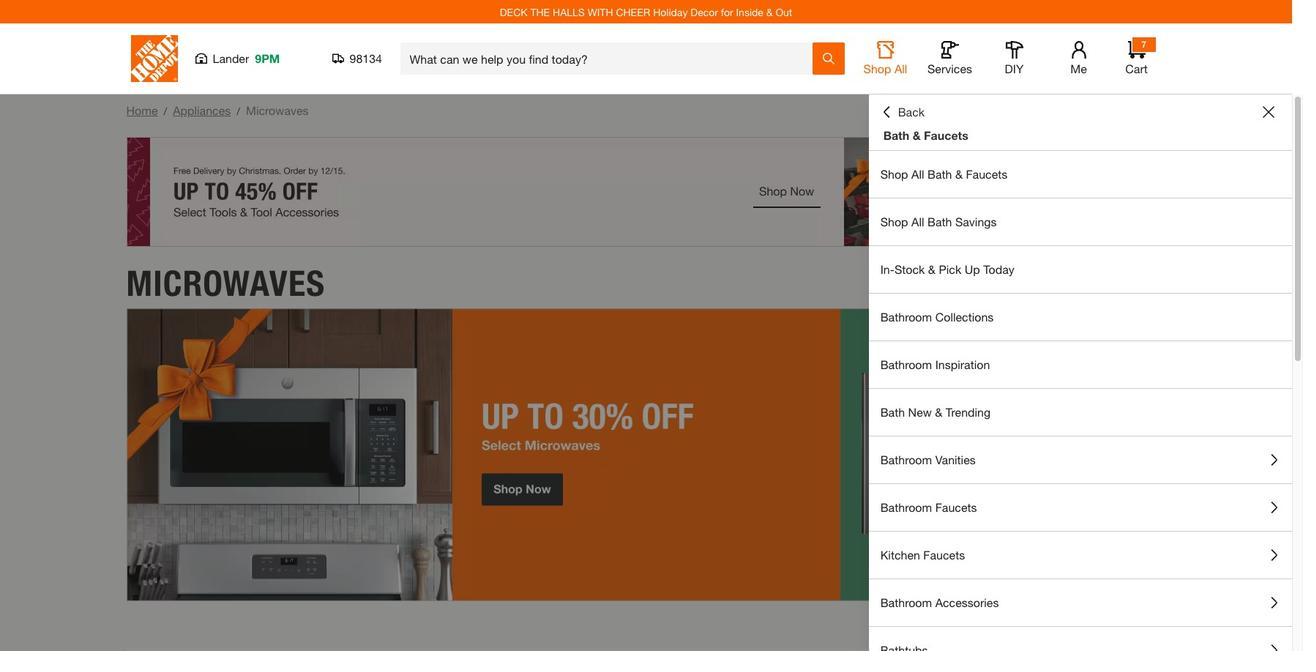 Task type: vqa. For each thing, say whether or not it's contained in the screenshot.
Power
no



Task type: locate. For each thing, give the bounding box(es) containing it.
shop for shop all
[[864, 62, 892, 75]]

shop up back button
[[864, 62, 892, 75]]

shop down bath & faucets
[[881, 167, 908, 181]]

sponsored banner image
[[126, 137, 1166, 247]]

kitchen faucets button
[[869, 532, 1293, 579]]

shop for shop all bath & faucets
[[881, 167, 908, 181]]

2 bathroom from the top
[[881, 357, 932, 371]]

& right new
[[935, 405, 943, 419]]

shop all bath & faucets link
[[869, 151, 1293, 198]]

/ right the appliances link at top
[[237, 105, 240, 117]]

appliances link
[[173, 103, 231, 117]]

bathroom inside bathroom faucets "button"
[[881, 500, 932, 514]]

faucets up savings
[[966, 167, 1008, 181]]

the
[[531, 5, 550, 18]]

in-
[[881, 262, 895, 276]]

kitchen faucets
[[881, 548, 965, 562]]

all down bath & faucets
[[912, 167, 925, 181]]

microwaves
[[246, 103, 309, 117], [126, 262, 325, 304]]

all inside "link"
[[912, 167, 925, 181]]

all up stock in the top right of the page
[[912, 215, 925, 228]]

bath down bath & faucets
[[928, 167, 952, 181]]

5 bathroom from the top
[[881, 595, 932, 609]]

shop all bath savings
[[881, 215, 997, 228]]

inspiration
[[936, 357, 990, 371]]

/ right home
[[164, 105, 167, 117]]

bath left savings
[[928, 215, 952, 228]]

0 vertical spatial microwaves
[[246, 103, 309, 117]]

in-stock & pick up today link
[[869, 246, 1293, 293]]

1 / from the left
[[164, 105, 167, 117]]

bathroom accessories button
[[869, 579, 1293, 626]]

2 vertical spatial shop
[[881, 215, 908, 228]]

savings
[[956, 215, 997, 228]]

faucets inside button
[[924, 548, 965, 562]]

98134 button
[[332, 51, 383, 66]]

shop inside "link"
[[881, 167, 908, 181]]

bathroom up kitchen
[[881, 500, 932, 514]]

me
[[1071, 62, 1087, 75]]

shop
[[864, 62, 892, 75], [881, 167, 908, 181], [881, 215, 908, 228]]

bathroom inside bathroom collections link
[[881, 310, 932, 324]]

bathroom left vanities
[[881, 453, 932, 466]]

faucets
[[924, 128, 969, 142], [966, 167, 1008, 181], [936, 500, 977, 514], [924, 548, 965, 562]]

today
[[984, 262, 1015, 276]]

1 horizontal spatial /
[[237, 105, 240, 117]]

shop all button
[[862, 41, 909, 76]]

bathroom inside bathroom vanities button
[[881, 453, 932, 466]]

faucets right kitchen
[[924, 548, 965, 562]]

menu
[[869, 151, 1293, 651]]

1 vertical spatial microwaves
[[126, 262, 325, 304]]

bathroom inside bathroom inspiration link
[[881, 357, 932, 371]]

1 vertical spatial all
[[912, 167, 925, 181]]

0 vertical spatial all
[[895, 62, 908, 75]]

7
[[1142, 39, 1147, 50]]

home / appliances / microwaves
[[126, 103, 309, 117]]

2 / from the left
[[237, 105, 240, 117]]

bath down back button
[[884, 128, 910, 142]]

in-stock & pick up today
[[881, 262, 1015, 276]]

shop up in-
[[881, 215, 908, 228]]

drawer close image
[[1263, 106, 1275, 118]]

out
[[776, 5, 793, 18]]

all up back button
[[895, 62, 908, 75]]

bathroom down stock in the top right of the page
[[881, 310, 932, 324]]

vanities
[[936, 453, 976, 466]]

trending
[[946, 405, 991, 419]]

shop inside button
[[864, 62, 892, 75]]

0 vertical spatial shop
[[864, 62, 892, 75]]

bathroom collections link
[[869, 294, 1293, 341]]

1 bathroom from the top
[[881, 310, 932, 324]]

bathroom for bathroom collections
[[881, 310, 932, 324]]

bathroom faucets button
[[869, 484, 1293, 531]]

bathroom vanities button
[[869, 436, 1293, 483]]

up to 30% off  select microwaves image
[[126, 308, 1166, 601]]

bathroom down kitchen
[[881, 595, 932, 609]]

bathroom vanities
[[881, 453, 976, 466]]

halls
[[553, 5, 585, 18]]

bathroom inside bathroom accessories button
[[881, 595, 932, 609]]

bathroom
[[881, 310, 932, 324], [881, 357, 932, 371], [881, 453, 932, 466], [881, 500, 932, 514], [881, 595, 932, 609]]

3 bathroom from the top
[[881, 453, 932, 466]]

& down back
[[913, 128, 921, 142]]

all inside button
[[895, 62, 908, 75]]

bathroom for bathroom vanities
[[881, 453, 932, 466]]

bath
[[884, 128, 910, 142], [928, 167, 952, 181], [928, 215, 952, 228], [881, 405, 905, 419]]

1 vertical spatial shop
[[881, 167, 908, 181]]

2 vertical spatial all
[[912, 215, 925, 228]]

all for shop all
[[895, 62, 908, 75]]

/
[[164, 105, 167, 117], [237, 105, 240, 117]]

bathroom faucets
[[881, 500, 977, 514]]

faucets down vanities
[[936, 500, 977, 514]]

0 horizontal spatial /
[[164, 105, 167, 117]]

shop for shop all bath savings
[[881, 215, 908, 228]]

4 bathroom from the top
[[881, 500, 932, 514]]

lander 9pm
[[213, 51, 280, 65]]

with
[[588, 5, 613, 18]]

& up savings
[[956, 167, 963, 181]]

feedback link image
[[1284, 248, 1304, 327]]

all
[[895, 62, 908, 75], [912, 167, 925, 181], [912, 215, 925, 228]]

accessories
[[936, 595, 999, 609]]

cart
[[1126, 62, 1148, 75]]

collections
[[936, 310, 994, 324]]

&
[[767, 5, 773, 18], [913, 128, 921, 142], [956, 167, 963, 181], [928, 262, 936, 276], [935, 405, 943, 419]]

diy
[[1005, 62, 1024, 75]]

bathroom up new
[[881, 357, 932, 371]]



Task type: describe. For each thing, give the bounding box(es) containing it.
& inside "link"
[[956, 167, 963, 181]]

bathroom for bathroom accessories
[[881, 595, 932, 609]]

diy button
[[991, 41, 1038, 76]]

deck the halls with cheer holiday decor for inside & out link
[[500, 5, 793, 18]]

appliances
[[173, 103, 231, 117]]

bath & faucets
[[884, 128, 969, 142]]

shop all
[[864, 62, 908, 75]]

shop all bath & faucets
[[881, 167, 1008, 181]]

all for shop all bath savings
[[912, 215, 925, 228]]

back button
[[881, 105, 925, 119]]

deck the halls with cheer holiday decor for inside & out
[[500, 5, 793, 18]]

9pm
[[255, 51, 280, 65]]

98134
[[350, 51, 382, 65]]

decor
[[691, 5, 718, 18]]

bathroom for bathroom inspiration
[[881, 357, 932, 371]]

back
[[898, 105, 925, 119]]

bath inside "link"
[[928, 167, 952, 181]]

faucets up shop all bath & faucets
[[924, 128, 969, 142]]

services
[[928, 62, 973, 75]]

bath new & trending link
[[869, 389, 1293, 436]]

& left out
[[767, 5, 773, 18]]

services button
[[927, 41, 974, 76]]

bathroom accessories
[[881, 595, 999, 609]]

shop all bath savings link
[[869, 198, 1293, 245]]

kitchen
[[881, 548, 920, 562]]

cheer
[[616, 5, 651, 18]]

inside
[[736, 5, 764, 18]]

cart 7
[[1126, 39, 1148, 75]]

home
[[126, 103, 158, 117]]

& left pick
[[928, 262, 936, 276]]

faucets inside "link"
[[966, 167, 1008, 181]]

all for shop all bath & faucets
[[912, 167, 925, 181]]

pick
[[939, 262, 962, 276]]

What can we help you find today? search field
[[410, 43, 812, 74]]

stock
[[895, 262, 925, 276]]

lander
[[213, 51, 249, 65]]

deck
[[500, 5, 528, 18]]

bathroom inspiration link
[[869, 341, 1293, 388]]

bathroom for bathroom faucets
[[881, 500, 932, 514]]

home link
[[126, 103, 158, 117]]

bathroom inspiration
[[881, 357, 990, 371]]

new
[[908, 405, 932, 419]]

for
[[721, 5, 733, 18]]

the home depot logo image
[[131, 35, 178, 82]]

bath left new
[[881, 405, 905, 419]]

bathroom collections
[[881, 310, 994, 324]]

up
[[965, 262, 980, 276]]

faucets inside "button"
[[936, 500, 977, 514]]

me button
[[1056, 41, 1102, 76]]

holiday
[[653, 5, 688, 18]]

menu containing shop all bath & faucets
[[869, 151, 1293, 651]]

bath new & trending
[[881, 405, 991, 419]]



